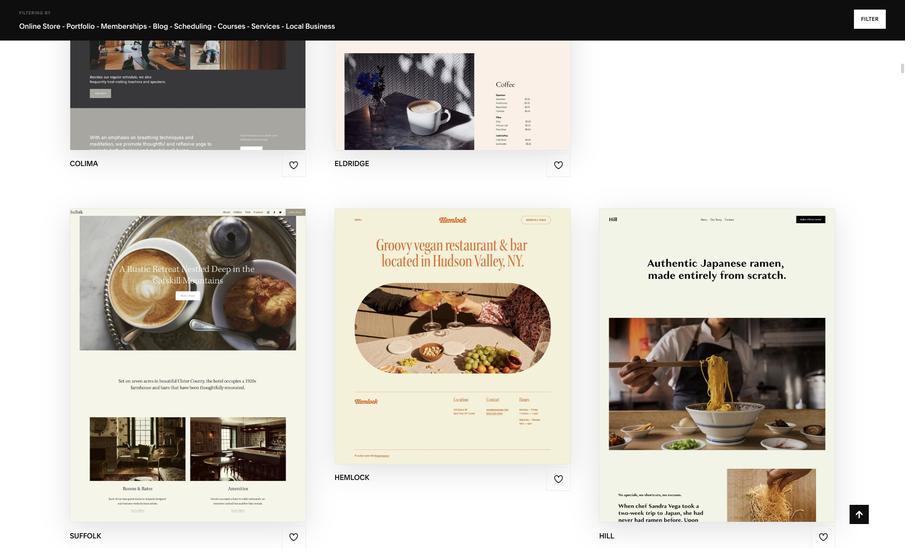 Task type: describe. For each thing, give the bounding box(es) containing it.
7 - from the left
[[282, 22, 284, 31]]

business
[[306, 22, 335, 31]]

online store - portfolio - memberships - blog - scheduling - courses - services - local business
[[19, 22, 335, 31]]

2 - from the left
[[96, 22, 99, 31]]

filtering by
[[19, 10, 51, 15]]

with for hill
[[706, 349, 728, 359]]

with for suffolk
[[166, 349, 188, 359]]

scheduling
[[174, 22, 212, 31]]

2 vertical spatial hemlock
[[335, 474, 370, 483]]

start for start with hemlock
[[400, 320, 427, 330]]

colima image
[[70, 0, 306, 150]]

local
[[286, 22, 304, 31]]

start with hill
[[678, 349, 749, 359]]

start with suffolk button
[[138, 342, 238, 366]]

3 - from the left
[[149, 22, 151, 31]]

memberships
[[101, 22, 147, 31]]

eldridge image
[[335, 0, 571, 150]]

preview hill link
[[688, 359, 747, 383]]

preview for preview hemlock
[[411, 337, 449, 347]]

start with suffolk
[[138, 349, 229, 359]]

back to top image
[[855, 511, 865, 520]]

add hemlock to your favorites list image
[[554, 475, 564, 485]]

store
[[43, 22, 61, 31]]

preview hill
[[688, 366, 747, 376]]

by
[[45, 10, 51, 15]]

1 vertical spatial hill
[[729, 366, 747, 376]]

filtering
[[19, 10, 43, 15]]

start with hill button
[[678, 342, 758, 366]]

add eldridge to your favorites list image
[[554, 161, 564, 170]]

eldridge
[[335, 160, 370, 168]]

add suffolk to your favorites list image
[[289, 533, 299, 543]]

filter
[[862, 16, 880, 22]]



Task type: vqa. For each thing, say whether or not it's contained in the screenshot.
TROUTMAN
no



Task type: locate. For each thing, give the bounding box(es) containing it.
2 vertical spatial hill
[[600, 532, 615, 541]]

suffolk image
[[70, 209, 306, 523]]

0 vertical spatial hemlock
[[453, 320, 496, 330]]

2 horizontal spatial start
[[678, 349, 704, 359]]

start for start with hill
[[678, 349, 704, 359]]

1 vertical spatial suffolk
[[70, 532, 101, 541]]

preview down start with hemlock on the bottom of page
[[411, 337, 449, 347]]

- left courses
[[213, 22, 216, 31]]

1 horizontal spatial start
[[400, 320, 427, 330]]

0 vertical spatial hill
[[730, 349, 749, 359]]

preview hemlock link
[[411, 330, 494, 354]]

1 - from the left
[[62, 22, 65, 31]]

- right portfolio
[[96, 22, 99, 31]]

courses
[[218, 22, 246, 31]]

6 - from the left
[[247, 22, 250, 31]]

0 vertical spatial suffolk
[[190, 349, 229, 359]]

preview down start with hill
[[688, 366, 726, 376]]

add hill to your favorites list image
[[819, 533, 829, 543]]

1 vertical spatial hemlock
[[452, 337, 494, 347]]

0 horizontal spatial preview
[[411, 337, 449, 347]]

blog
[[153, 22, 168, 31]]

services
[[252, 22, 280, 31]]

preview hemlock
[[411, 337, 494, 347]]

hemlock inside button
[[453, 320, 496, 330]]

suffolk inside button
[[190, 349, 229, 359]]

1 vertical spatial preview
[[688, 366, 726, 376]]

- right store
[[62, 22, 65, 31]]

1 horizontal spatial with
[[429, 320, 451, 330]]

preview for preview hill
[[688, 366, 726, 376]]

5 - from the left
[[213, 22, 216, 31]]

4 - from the left
[[170, 22, 173, 31]]

suffolk
[[190, 349, 229, 359], [70, 532, 101, 541]]

0 horizontal spatial start
[[138, 349, 164, 359]]

hemlock image
[[335, 209, 571, 465]]

hill image
[[600, 209, 835, 523]]

online
[[19, 22, 41, 31]]

preview
[[411, 337, 449, 347], [688, 366, 726, 376]]

- right courses
[[247, 22, 250, 31]]

hill
[[730, 349, 749, 359], [729, 366, 747, 376], [600, 532, 615, 541]]

- right blog
[[170, 22, 173, 31]]

1 horizontal spatial preview
[[688, 366, 726, 376]]

start for start with suffolk
[[138, 349, 164, 359]]

start
[[400, 320, 427, 330], [138, 349, 164, 359], [678, 349, 704, 359]]

with for hemlock
[[429, 320, 451, 330]]

- left local
[[282, 22, 284, 31]]

0 horizontal spatial with
[[166, 349, 188, 359]]

1 horizontal spatial suffolk
[[190, 349, 229, 359]]

with
[[429, 320, 451, 330], [166, 349, 188, 359], [706, 349, 728, 359]]

add colima to your favorites list image
[[289, 161, 299, 170]]

portfolio
[[67, 22, 95, 31]]

- left blog
[[149, 22, 151, 31]]

0 horizontal spatial suffolk
[[70, 532, 101, 541]]

hemlock
[[453, 320, 496, 330], [452, 337, 494, 347], [335, 474, 370, 483]]

2 horizontal spatial with
[[706, 349, 728, 359]]

0 vertical spatial preview
[[411, 337, 449, 347]]

start with hemlock button
[[400, 313, 505, 337]]

start with hemlock
[[400, 320, 496, 330]]

filter button
[[855, 10, 887, 29]]

colima
[[70, 160, 98, 168]]

-
[[62, 22, 65, 31], [96, 22, 99, 31], [149, 22, 151, 31], [170, 22, 173, 31], [213, 22, 216, 31], [247, 22, 250, 31], [282, 22, 284, 31]]

hill inside button
[[730, 349, 749, 359]]



